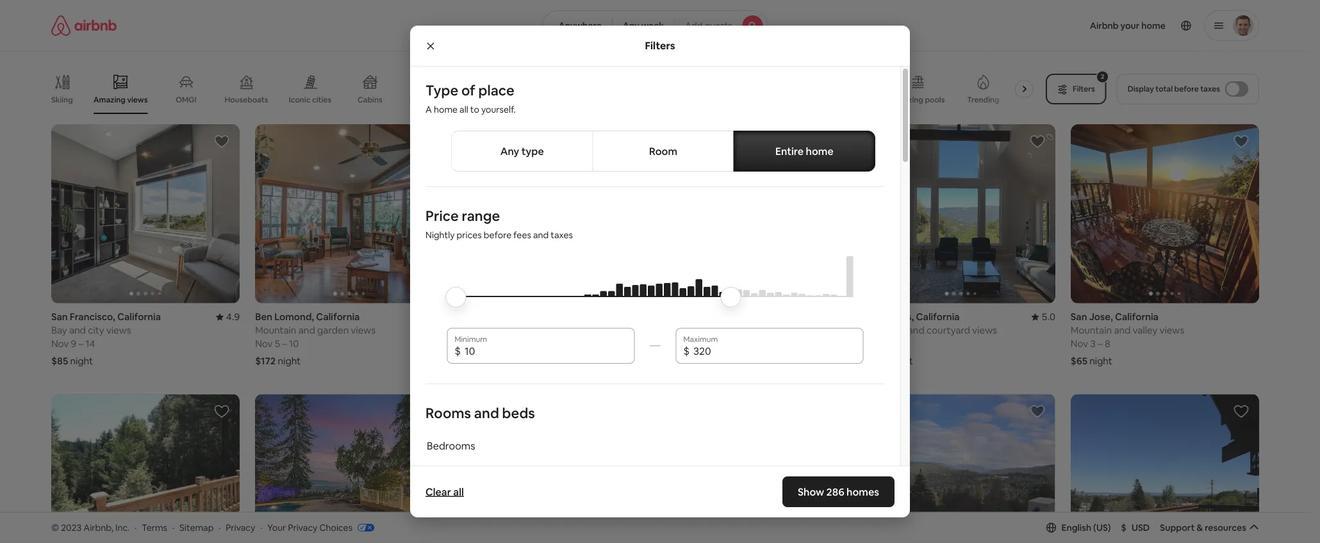 Task type: locate. For each thing, give the bounding box(es) containing it.
– inside ben lomond, california mountain and garden views nov 5 – 10 $172 night
[[282, 338, 287, 350]]

views inside ben lomond, california mountain and garden views nov 5 – 10 $172 night
[[351, 324, 376, 337]]

views right garden
[[351, 324, 376, 337]]

14 down away
[[697, 338, 707, 350]]

tab list
[[451, 131, 876, 172]]

–
[[79, 338, 83, 350], [282, 338, 287, 350], [691, 338, 695, 350], [894, 338, 899, 350], [486, 338, 491, 350], [1098, 338, 1103, 350]]

· right inc.
[[135, 522, 137, 534]]

0 horizontal spatial any
[[500, 145, 519, 158]]

1 horizontal spatial san
[[1071, 311, 1088, 323]]

0 vertical spatial all
[[460, 104, 469, 115]]

8
[[901, 338, 907, 350], [493, 338, 499, 350], [1105, 338, 1111, 350]]

tab list containing any type
[[451, 131, 876, 172]]

san for san jose, california mountain and valley views nov 3 – 8 $65 night
[[1071, 311, 1088, 323]]

0 horizontal spatial los
[[663, 311, 679, 323]]

1 san from the left
[[51, 311, 68, 323]]

9 inside los altos hills, california 14 miles away nov 9 – 14 $77 night
[[683, 338, 688, 350]]

night right $164
[[483, 355, 506, 368]]

4 california from the left
[[917, 311, 960, 323]]

aptos,
[[459, 311, 489, 323]]

0 horizontal spatial home
[[434, 104, 458, 115]]

privacy left "your"
[[226, 522, 255, 534]]

views inside aptos, california bay views nov 3 – 8 $164 night
[[477, 324, 502, 337]]

night for $77
[[682, 355, 705, 368]]

nov inside los gatos, california vineyard and courtyard views nov 3 – 8 night
[[867, 338, 885, 350]]

california
[[117, 311, 161, 323], [316, 311, 360, 323], [730, 311, 773, 323], [917, 311, 960, 323], [491, 311, 535, 323], [1116, 311, 1159, 323]]

2 nov from the left
[[255, 338, 273, 350]]

0 vertical spatial any
[[623, 20, 640, 31]]

trending
[[968, 95, 1000, 105]]

california right francisco, in the left bottom of the page
[[117, 311, 161, 323]]

0 horizontal spatial show
[[626, 466, 649, 477]]

nov inside los altos hills, california 14 miles away nov 9 – 14 $77 night
[[663, 338, 681, 350]]

10
[[289, 338, 299, 350]]

nov inside aptos, california bay views nov 3 – 8 $164 night
[[459, 338, 477, 350]]

california for los gatos, california vineyard and courtyard views nov 3 – 8 night
[[917, 311, 960, 323]]

privacy right "your"
[[288, 522, 318, 534]]

night down 10
[[278, 355, 301, 368]]

· left "your"
[[260, 522, 262, 534]]

and for san jose, california mountain and valley views nov 3 – 8 $65 night
[[1115, 324, 1131, 337]]

amazing pools
[[892, 95, 945, 105]]

views right courtyard
[[973, 324, 998, 337]]

california inside aptos, california bay views nov 3 – 8 $164 night
[[491, 311, 535, 323]]

– down vineyard
[[894, 338, 899, 350]]

None search field
[[543, 10, 768, 41]]

before inside button
[[1175, 84, 1199, 94]]

nov inside 'san francisco, california bay and city views nov 9 – 14 $85 night'
[[51, 338, 69, 350]]

0 vertical spatial add to wishlist: los gatos, california image
[[1030, 134, 1046, 149]]

0 horizontal spatial 9
[[71, 338, 76, 350]]

california for ben lomond, california mountain and garden views nov 5 – 10 $172 night
[[316, 311, 360, 323]]

$ text field
[[465, 345, 627, 358], [694, 345, 856, 358]]

$164
[[459, 355, 481, 368]]

valley
[[1133, 324, 1158, 337]]

1 bay from the left
[[51, 324, 67, 337]]

taxes right total
[[1201, 84, 1221, 94]]

francisco,
[[70, 311, 115, 323]]

0 horizontal spatial bay
[[51, 324, 67, 337]]

night down vineyard
[[891, 355, 914, 368]]

privacy
[[226, 522, 255, 534], [288, 522, 318, 534]]

3 for $65
[[1091, 338, 1096, 350]]

4 night from the left
[[891, 355, 914, 368]]

5 – from the left
[[486, 338, 491, 350]]

2 mountain from the left
[[1071, 324, 1112, 337]]

nov inside ben lomond, california mountain and garden views nov 5 – 10 $172 night
[[255, 338, 273, 350]]

1 mountain from the left
[[255, 324, 297, 337]]

mountain down jose,
[[1071, 324, 1112, 337]]

1 horizontal spatial $
[[684, 344, 690, 358]]

views for los gatos, california vineyard and courtyard views nov 3 – 8 night
[[973, 324, 998, 337]]

1 vertical spatial all
[[453, 486, 464, 499]]

nov up $65
[[1071, 338, 1089, 350]]

add to wishlist: los gatos, california image
[[1030, 134, 1046, 149], [1030, 404, 1046, 420]]

home right a
[[434, 104, 458, 115]]

san inside 'san jose, california mountain and valley views nov 3 – 8 $65 night'
[[1071, 311, 1088, 323]]

0 horizontal spatial privacy
[[226, 522, 255, 534]]

group
[[51, 64, 1039, 114], [51, 124, 240, 304], [255, 124, 444, 304], [459, 124, 648, 304], [663, 124, 852, 304], [867, 124, 1056, 304], [1071, 124, 1260, 304], [51, 395, 240, 544], [255, 395, 444, 544], [459, 395, 648, 544], [663, 395, 852, 544], [867, 395, 1056, 544], [1071, 395, 1260, 544]]

and inside ben lomond, california mountain and garden views nov 5 – 10 $172 night
[[299, 324, 315, 337]]

california up courtyard
[[917, 311, 960, 323]]

2 san from the left
[[1071, 311, 1088, 323]]

english (us)
[[1062, 522, 1111, 534]]

any for any week
[[623, 20, 640, 31]]

– for $85
[[79, 338, 83, 350]]

6 – from the left
[[1098, 338, 1103, 350]]

5
[[275, 338, 280, 350]]

1 horizontal spatial amazing
[[892, 95, 924, 105]]

views left omg!
[[127, 95, 148, 105]]

and
[[533, 230, 549, 241], [69, 324, 86, 337], [299, 324, 315, 337], [908, 324, 925, 337], [1115, 324, 1131, 337], [474, 404, 499, 422]]

2 los from the left
[[867, 311, 883, 323]]

1 horizontal spatial los
[[867, 311, 883, 323]]

terms
[[142, 522, 167, 534]]

san inside 'san francisco, california bay and city views nov 9 – 14 $85 night'
[[51, 311, 68, 323]]

mountain
[[255, 324, 297, 337], [1071, 324, 1112, 337]]

mountain up 5
[[255, 324, 297, 337]]

terms · sitemap · privacy ·
[[142, 522, 262, 534]]

los inside los gatos, california vineyard and courtyard views nov 3 – 8 night
[[867, 311, 883, 323]]

– down miles
[[691, 338, 695, 350]]

support
[[1161, 522, 1195, 534]]

0 vertical spatial home
[[434, 104, 458, 115]]

night right the $77
[[682, 355, 705, 368]]

1 $ text field from the left
[[465, 345, 627, 358]]

guests
[[705, 20, 733, 31]]

1 vertical spatial taxes
[[551, 230, 573, 241]]

0 vertical spatial before
[[1175, 84, 1199, 94]]

filters dialog
[[410, 26, 910, 544]]

all left to
[[460, 104, 469, 115]]

5 night from the left
[[483, 355, 506, 368]]

1 vertical spatial home
[[806, 145, 834, 158]]

show
[[626, 466, 649, 477], [798, 486, 825, 499]]

night
[[70, 355, 93, 368], [278, 355, 301, 368], [682, 355, 705, 368], [891, 355, 914, 368], [483, 355, 506, 368], [1090, 355, 1113, 368]]

14 down city
[[85, 338, 95, 350]]

california right hills,
[[730, 311, 773, 323]]

before left fees
[[484, 230, 512, 241]]

filters
[[645, 39, 676, 52]]

english
[[1062, 522, 1092, 534]]

5 california from the left
[[491, 311, 535, 323]]

0 horizontal spatial before
[[484, 230, 512, 241]]

any for any type
[[500, 145, 519, 158]]

– inside los altos hills, california 14 miles away nov 9 – 14 $77 night
[[691, 338, 695, 350]]

1 night from the left
[[70, 355, 93, 368]]

skiing
[[51, 95, 73, 105]]

0 horizontal spatial 14
[[85, 338, 95, 350]]

show inside button
[[626, 466, 649, 477]]

2 california from the left
[[316, 311, 360, 323]]

any inside tab list
[[500, 145, 519, 158]]

hills,
[[707, 311, 728, 323]]

profile element
[[784, 0, 1260, 51]]

$ left usd
[[1122, 522, 1127, 534]]

and inside los gatos, california vineyard and courtyard views nov 3 – 8 night
[[908, 324, 925, 337]]

all inside button
[[453, 486, 464, 499]]

show inside the filters 'dialog'
[[798, 486, 825, 499]]

and left valley
[[1115, 324, 1131, 337]]

1 9 from the left
[[71, 338, 76, 350]]

display
[[1128, 84, 1155, 94]]

0 horizontal spatial taxes
[[551, 230, 573, 241]]

1 horizontal spatial any
[[623, 20, 640, 31]]

14 inside 'san francisco, california bay and city views nov 9 – 14 $85 night'
[[85, 338, 95, 350]]

9 down miles
[[683, 338, 688, 350]]

2 3 from the left
[[479, 338, 484, 350]]

total
[[1156, 84, 1173, 94]]

home right entire
[[806, 145, 834, 158]]

show for show map
[[626, 466, 649, 477]]

night right $85
[[70, 355, 93, 368]]

and inside 'san francisco, california bay and city views nov 9 – 14 $85 night'
[[69, 324, 86, 337]]

1 horizontal spatial 14
[[663, 324, 673, 337]]

type
[[426, 81, 459, 99]]

1 horizontal spatial privacy
[[288, 522, 318, 534]]

california inside los altos hills, california 14 miles away nov 9 – 14 $77 night
[[730, 311, 773, 323]]

3 inside los gatos, california vineyard and courtyard views nov 3 – 8 night
[[887, 338, 892, 350]]

3 8 from the left
[[1105, 338, 1111, 350]]

$ right the $77
[[684, 344, 690, 358]]

3 nov from the left
[[663, 338, 681, 350]]

taxes inside price range nightly prices before fees and taxes
[[551, 230, 573, 241]]

– down francisco, in the left bottom of the page
[[79, 338, 83, 350]]

2 – from the left
[[282, 338, 287, 350]]

2 night from the left
[[278, 355, 301, 368]]

san left francisco, in the left bottom of the page
[[51, 311, 68, 323]]

night inside 'san francisco, california bay and city views nov 9 – 14 $85 night'
[[70, 355, 93, 368]]

9 down francisco, in the left bottom of the page
[[71, 338, 76, 350]]

mountain inside ben lomond, california mountain and garden views nov 5 – 10 $172 night
[[255, 324, 297, 337]]

3
[[887, 338, 892, 350], [479, 338, 484, 350], [1091, 338, 1096, 350]]

9 inside 'san francisco, california bay and city views nov 9 – 14 $85 night'
[[71, 338, 76, 350]]

show left map
[[626, 466, 649, 477]]

los inside los altos hills, california 14 miles away nov 9 – 14 $77 night
[[663, 311, 679, 323]]

1 vertical spatial add to wishlist: los gatos, california image
[[1030, 404, 1046, 420]]

any left week
[[623, 20, 640, 31]]

· left "privacy" link
[[219, 522, 221, 534]]

1 horizontal spatial $ text field
[[694, 345, 856, 358]]

– inside los gatos, california vineyard and courtyard views nov 3 – 8 night
[[894, 338, 899, 350]]

0 horizontal spatial $
[[455, 344, 461, 358]]

6 california from the left
[[1116, 311, 1159, 323]]

night for $85
[[70, 355, 93, 368]]

taxes right fees
[[551, 230, 573, 241]]

0 vertical spatial show
[[626, 466, 649, 477]]

views right valley
[[1160, 324, 1185, 337]]

homes
[[847, 486, 880, 499]]

night for $172
[[278, 355, 301, 368]]

4 nov from the left
[[867, 338, 885, 350]]

amazing left pools
[[892, 95, 924, 105]]

2 bay from the left
[[459, 324, 475, 337]]

your privacy choices link
[[268, 522, 375, 535]]

– down jose,
[[1098, 338, 1103, 350]]

home
[[434, 104, 458, 115], [806, 145, 834, 158]]

and left beds
[[474, 404, 499, 422]]

inc.
[[115, 522, 130, 534]]

views inside los gatos, california vineyard and courtyard views nov 3 – 8 night
[[973, 324, 998, 337]]

1 horizontal spatial taxes
[[1201, 84, 1221, 94]]

before
[[1175, 84, 1199, 94], [484, 230, 512, 241]]

1 horizontal spatial show
[[798, 486, 825, 499]]

2 8 from the left
[[493, 338, 499, 350]]

los up miles
[[663, 311, 679, 323]]

california up valley
[[1116, 311, 1159, 323]]

3 inside 'san jose, california mountain and valley views nov 3 – 8 $65 night'
[[1091, 338, 1096, 350]]

2 · from the left
[[172, 522, 175, 534]]

– for $65
[[1098, 338, 1103, 350]]

courtyard
[[927, 324, 971, 337]]

and down gatos,
[[908, 324, 925, 337]]

room
[[649, 145, 678, 158]]

and right fees
[[533, 230, 549, 241]]

clear
[[426, 486, 451, 499]]

– inside 'san francisco, california bay and city views nov 9 – 14 $85 night'
[[79, 338, 83, 350]]

california inside 'san jose, california mountain and valley views nov 3 – 8 $65 night'
[[1116, 311, 1159, 323]]

8 inside los gatos, california vineyard and courtyard views nov 3 – 8 night
[[901, 338, 907, 350]]

0 horizontal spatial amazing
[[93, 95, 126, 105]]

night for $65
[[1090, 355, 1113, 368]]

14 for los altos hills, california 14 miles away nov 9 – 14 $77 night
[[697, 338, 707, 350]]

© 2023 airbnb, inc. ·
[[51, 522, 137, 534]]

· right terms
[[172, 522, 175, 534]]

2 9 from the left
[[683, 338, 688, 350]]

1 horizontal spatial 8
[[901, 338, 907, 350]]

any left type
[[500, 145, 519, 158]]

clear all
[[426, 486, 464, 499]]

san left jose,
[[1071, 311, 1088, 323]]

california right aptos,
[[491, 311, 535, 323]]

type
[[522, 145, 544, 158]]

0 horizontal spatial $ text field
[[465, 345, 627, 358]]

2 horizontal spatial 14
[[697, 338, 707, 350]]

– for night
[[894, 338, 899, 350]]

miles
[[675, 324, 698, 337]]

los up vineyard
[[867, 311, 883, 323]]

room button
[[593, 131, 735, 172]]

entire home
[[776, 145, 834, 158]]

iconic
[[289, 95, 311, 105]]

$
[[455, 344, 461, 358], [684, 344, 690, 358], [1122, 522, 1127, 534]]

your
[[268, 522, 286, 534]]

and inside 'san jose, california mountain and valley views nov 3 – 8 $65 night'
[[1115, 324, 1131, 337]]

5 nov from the left
[[459, 338, 477, 350]]

0 vertical spatial taxes
[[1201, 84, 1221, 94]]

california inside los gatos, california vineyard and courtyard views nov 3 – 8 night
[[917, 311, 960, 323]]

14
[[663, 324, 673, 337], [85, 338, 95, 350], [697, 338, 707, 350]]

add to wishlist: san jose, california image
[[418, 404, 434, 420]]

1 california from the left
[[117, 311, 161, 323]]

night inside 'san jose, california mountain and valley views nov 3 – 8 $65 night'
[[1090, 355, 1113, 368]]

california up garden
[[316, 311, 360, 323]]

california inside 'san francisco, california bay and city views nov 9 – 14 $85 night'
[[117, 311, 161, 323]]

night right $65
[[1090, 355, 1113, 368]]

amazing
[[93, 95, 126, 105], [892, 95, 924, 105]]

0 horizontal spatial mountain
[[255, 324, 297, 337]]

california inside ben lomond, california mountain and garden views nov 5 – 10 $172 night
[[316, 311, 360, 323]]

4 – from the left
[[894, 338, 899, 350]]

3 down jose,
[[1091, 338, 1096, 350]]

1 vertical spatial show
[[798, 486, 825, 499]]

san
[[51, 311, 68, 323], [1071, 311, 1088, 323]]

– inside 'san jose, california mountain and valley views nov 3 – 8 $65 night'
[[1098, 338, 1103, 350]]

0 horizontal spatial 8
[[493, 338, 499, 350]]

night inside los altos hills, california 14 miles away nov 9 – 14 $77 night
[[682, 355, 705, 368]]

airbnb,
[[83, 522, 113, 534]]

$ down aptos,
[[455, 344, 461, 358]]

show left 286
[[798, 486, 825, 499]]

68% of stays are available in the price range you selected. image
[[457, 256, 854, 334]]

nov up $85
[[51, 338, 69, 350]]

1 horizontal spatial home
[[806, 145, 834, 158]]

14 for san francisco, california bay and city views nov 9 – 14 $85 night
[[85, 338, 95, 350]]

3 3 from the left
[[1091, 338, 1096, 350]]

place
[[479, 81, 515, 99]]

bay up $85
[[51, 324, 67, 337]]

3 california from the left
[[730, 311, 773, 323]]

1 – from the left
[[79, 338, 83, 350]]

– down aptos,
[[486, 338, 491, 350]]

all right clear
[[453, 486, 464, 499]]

iconic cities
[[289, 95, 332, 105]]

3 – from the left
[[691, 338, 695, 350]]

2 horizontal spatial $
[[1122, 522, 1127, 534]]

nov inside 'san jose, california mountain and valley views nov 3 – 8 $65 night'
[[1071, 338, 1089, 350]]

3 for night
[[887, 338, 892, 350]]

add
[[686, 20, 703, 31]]

bay
[[51, 324, 67, 337], [459, 324, 475, 337]]

amazing for amazing pools
[[892, 95, 924, 105]]

9 for 14
[[683, 338, 688, 350]]

2 add to wishlist: los gatos, california image from the top
[[1030, 404, 1046, 420]]

and left city
[[69, 324, 86, 337]]

– right 5
[[282, 338, 287, 350]]

before inside price range nightly prices before fees and taxes
[[484, 230, 512, 241]]

nov left 5
[[255, 338, 273, 350]]

before right total
[[1175, 84, 1199, 94]]

nov for $85
[[51, 338, 69, 350]]

1 8 from the left
[[901, 338, 907, 350]]

usd
[[1132, 522, 1150, 534]]

1 los from the left
[[663, 311, 679, 323]]

8 inside 'san jose, california mountain and valley views nov 3 – 8 $65 night'
[[1105, 338, 1111, 350]]

views inside 'san francisco, california bay and city views nov 9 – 14 $85 night'
[[106, 324, 131, 337]]

san for san francisco, california bay and city views nov 9 – 14 $85 night
[[51, 311, 68, 323]]

1 horizontal spatial before
[[1175, 84, 1199, 94]]

mountain for 5
[[255, 324, 297, 337]]

1 horizontal spatial 3
[[887, 338, 892, 350]]

nov down vineyard
[[867, 338, 885, 350]]

nov
[[51, 338, 69, 350], [255, 338, 273, 350], [663, 338, 681, 350], [867, 338, 885, 350], [459, 338, 477, 350], [1071, 338, 1089, 350]]

night inside ben lomond, california mountain and garden views nov 5 – 10 $172 night
[[278, 355, 301, 368]]

nightly
[[426, 230, 455, 241]]

yourself.
[[481, 104, 516, 115]]

add to wishlist: belmont, california image
[[1234, 404, 1250, 420]]

views right city
[[106, 324, 131, 337]]

pools
[[925, 95, 945, 105]]

5.0
[[1042, 311, 1056, 323]]

1 nov from the left
[[51, 338, 69, 350]]

14 left miles
[[663, 324, 673, 337]]

2 horizontal spatial 3
[[1091, 338, 1096, 350]]

all
[[460, 104, 469, 115], [453, 486, 464, 499]]

nov up $164
[[459, 338, 477, 350]]

night inside aptos, california bay views nov 3 – 8 $164 night
[[483, 355, 506, 368]]

0 horizontal spatial 3
[[479, 338, 484, 350]]

1 horizontal spatial 9
[[683, 338, 688, 350]]

0 horizontal spatial san
[[51, 311, 68, 323]]

nov for $65
[[1071, 338, 1089, 350]]

6 night from the left
[[1090, 355, 1113, 368]]

and inside price range nightly prices before fees and taxes
[[533, 230, 549, 241]]

views down aptos,
[[477, 324, 502, 337]]

1 vertical spatial any
[[500, 145, 519, 158]]

3 night from the left
[[682, 355, 705, 368]]

views inside 'san jose, california mountain and valley views nov 3 – 8 $65 night'
[[1160, 324, 1185, 337]]

3 down vineyard
[[887, 338, 892, 350]]

1 vertical spatial before
[[484, 230, 512, 241]]

and down lomond,
[[299, 324, 315, 337]]

mountain inside 'san jose, california mountain and valley views nov 3 – 8 $65 night'
[[1071, 324, 1112, 337]]

amazing right skiing
[[93, 95, 126, 105]]

$ for 2nd $ text field from right
[[455, 344, 461, 358]]

night inside los gatos, california vineyard and courtyard views nov 3 – 8 night
[[891, 355, 914, 368]]

nov up the $77
[[663, 338, 681, 350]]

3 up $164
[[479, 338, 484, 350]]

1 3 from the left
[[887, 338, 892, 350]]

2 horizontal spatial 8
[[1105, 338, 1111, 350]]

6 nov from the left
[[1071, 338, 1089, 350]]

bay down aptos,
[[459, 324, 475, 337]]

1 horizontal spatial bay
[[459, 324, 475, 337]]

1 horizontal spatial mountain
[[1071, 324, 1112, 337]]

choices
[[320, 522, 353, 534]]

4 · from the left
[[260, 522, 262, 534]]



Task type: describe. For each thing, give the bounding box(es) containing it.
&
[[1197, 522, 1204, 534]]

show map button
[[613, 456, 698, 487]]

bedrooms
[[427, 439, 476, 453]]

8 for mountain
[[1105, 338, 1111, 350]]

nov for $172
[[255, 338, 273, 350]]

california for san jose, california mountain and valley views nov 3 – 8 $65 night
[[1116, 311, 1159, 323]]

nov for night
[[867, 338, 885, 350]]

lomond,
[[274, 311, 314, 323]]

city
[[88, 324, 104, 337]]

rooms
[[426, 404, 471, 422]]

views inside group
[[127, 95, 148, 105]]

amazing for amazing views
[[93, 95, 126, 105]]

display total before taxes button
[[1117, 74, 1260, 105]]

8 inside aptos, california bay views nov 3 – 8 $164 night
[[493, 338, 499, 350]]

houseboats
[[225, 95, 268, 105]]

2 privacy from the left
[[288, 522, 318, 534]]

(us)
[[1094, 522, 1111, 534]]

cities
[[312, 95, 332, 105]]

of
[[462, 81, 476, 99]]

beachfront
[[465, 95, 506, 105]]

price range nightly prices before fees and taxes
[[426, 207, 573, 241]]

display total before taxes
[[1128, 84, 1221, 94]]

map
[[651, 466, 670, 477]]

home inside type of place a home all to yourself.
[[434, 104, 458, 115]]

3 inside aptos, california bay views nov 3 – 8 $164 night
[[479, 338, 484, 350]]

add to wishlist: boulder creek, california image
[[214, 404, 230, 420]]

$ usd
[[1122, 522, 1150, 534]]

any type button
[[451, 131, 593, 172]]

type of place a home all to yourself.
[[426, 81, 516, 115]]

add to wishlist: san francisco, california image
[[214, 134, 230, 149]]

price
[[426, 207, 459, 225]]

©
[[51, 522, 59, 534]]

away
[[700, 324, 723, 337]]

vineyard
[[867, 324, 906, 337]]

none search field containing anywhere
[[543, 10, 768, 41]]

ben
[[255, 311, 272, 323]]

add guests button
[[675, 10, 768, 41]]

show map
[[626, 466, 670, 477]]

entire
[[776, 145, 804, 158]]

views for san jose, california mountain and valley views nov 3 – 8 $65 night
[[1160, 324, 1185, 337]]

– for $172
[[282, 338, 287, 350]]

1 · from the left
[[135, 522, 137, 534]]

anywhere button
[[543, 10, 613, 41]]

san jose, california mountain and valley views nov 3 – 8 $65 night
[[1071, 311, 1185, 368]]

cabins
[[358, 95, 383, 105]]

support & resources button
[[1161, 522, 1260, 534]]

group containing amazing views
[[51, 64, 1039, 114]]

prices
[[457, 230, 482, 241]]

bay inside aptos, california bay views nov 3 – 8 $164 night
[[459, 324, 475, 337]]

garden
[[317, 324, 349, 337]]

views for ben lomond, california mountain and garden views nov 5 – 10 $172 night
[[351, 324, 376, 337]]

rooms and beds
[[426, 404, 535, 422]]

and for ben lomond, california mountain and garden views nov 5 – 10 $172 night
[[299, 324, 315, 337]]

entire home button
[[734, 131, 876, 172]]

california for san francisco, california bay and city views nov 9 – 14 $85 night
[[117, 311, 161, 323]]

8 for vineyard
[[901, 338, 907, 350]]

week
[[642, 20, 664, 31]]

tab list inside the filters 'dialog'
[[451, 131, 876, 172]]

$ for 2nd $ text field
[[684, 344, 690, 358]]

2023
[[61, 522, 82, 534]]

fees
[[514, 230, 531, 241]]

add to wishlist: san jose, california image
[[1234, 134, 1250, 149]]

any week button
[[612, 10, 675, 41]]

– inside aptos, california bay views nov 3 – 8 $164 night
[[486, 338, 491, 350]]

jose,
[[1090, 311, 1113, 323]]

gatos,
[[885, 311, 914, 323]]

and for san francisco, california bay and city views nov 9 – 14 $85 night
[[69, 324, 86, 337]]

clear all button
[[419, 480, 471, 505]]

los gatos, california vineyard and courtyard views nov 3 – 8 night
[[867, 311, 998, 368]]

and for los gatos, california vineyard and courtyard views nov 3 – 8 night
[[908, 324, 925, 337]]

san francisco, california bay and city views nov 9 – 14 $85 night
[[51, 311, 161, 368]]

286
[[827, 486, 845, 499]]

los for los altos hills, california 14 miles away nov 9 – 14 $77 night
[[663, 311, 679, 323]]

aptos, california bay views nov 3 – 8 $164 night
[[459, 311, 535, 368]]

all inside type of place a home all to yourself.
[[460, 104, 469, 115]]

3 · from the left
[[219, 522, 221, 534]]

your privacy choices
[[268, 522, 353, 534]]

nov for $77
[[663, 338, 681, 350]]

4.94
[[425, 311, 444, 323]]

4.9
[[226, 311, 240, 323]]

sitemap
[[180, 522, 214, 534]]

beds
[[502, 404, 535, 422]]

range
[[462, 207, 500, 225]]

home inside button
[[806, 145, 834, 158]]

5.0 out of 5 average rating image
[[1032, 311, 1056, 323]]

2 $ text field from the left
[[694, 345, 856, 358]]

– for $77
[[691, 338, 695, 350]]

$172
[[255, 355, 276, 368]]

views for san francisco, california bay and city views nov 9 – 14 $85 night
[[106, 324, 131, 337]]

any type
[[500, 145, 544, 158]]

terms link
[[142, 522, 167, 534]]

any week
[[623, 20, 664, 31]]

altos
[[681, 311, 705, 323]]

ben lomond, california mountain and garden views nov 5 – 10 $172 night
[[255, 311, 376, 368]]

los for los gatos, california vineyard and courtyard views nov 3 – 8 night
[[867, 311, 883, 323]]

english (us) button
[[1047, 522, 1111, 534]]

support & resources
[[1161, 522, 1247, 534]]

show 286 homes
[[798, 486, 880, 499]]

$65
[[1071, 355, 1088, 368]]

show 286 homes link
[[783, 477, 895, 508]]

sitemap link
[[180, 522, 214, 534]]

mansions
[[410, 95, 443, 105]]

bay inside 'san francisco, california bay and city views nov 9 – 14 $85 night'
[[51, 324, 67, 337]]

privacy link
[[226, 522, 255, 534]]

1 add to wishlist: los gatos, california image from the top
[[1030, 134, 1046, 149]]

mountain for 3
[[1071, 324, 1112, 337]]

9 for and
[[71, 338, 76, 350]]

1 privacy from the left
[[226, 522, 255, 534]]

a
[[426, 104, 432, 115]]

$77
[[663, 355, 680, 368]]

amazing views
[[93, 95, 148, 105]]

to
[[471, 104, 479, 115]]

los altos hills, california 14 miles away nov 9 – 14 $77 night
[[663, 311, 773, 368]]

taxes inside button
[[1201, 84, 1221, 94]]

show for show 286 homes
[[798, 486, 825, 499]]

4.9 out of 5 average rating image
[[216, 311, 240, 323]]

4.94 out of 5 average rating image
[[414, 311, 444, 323]]

add to wishlist: los altos hills, california image
[[826, 134, 842, 149]]



Task type: vqa. For each thing, say whether or not it's contained in the screenshot.
the rightmost LOGIN
no



